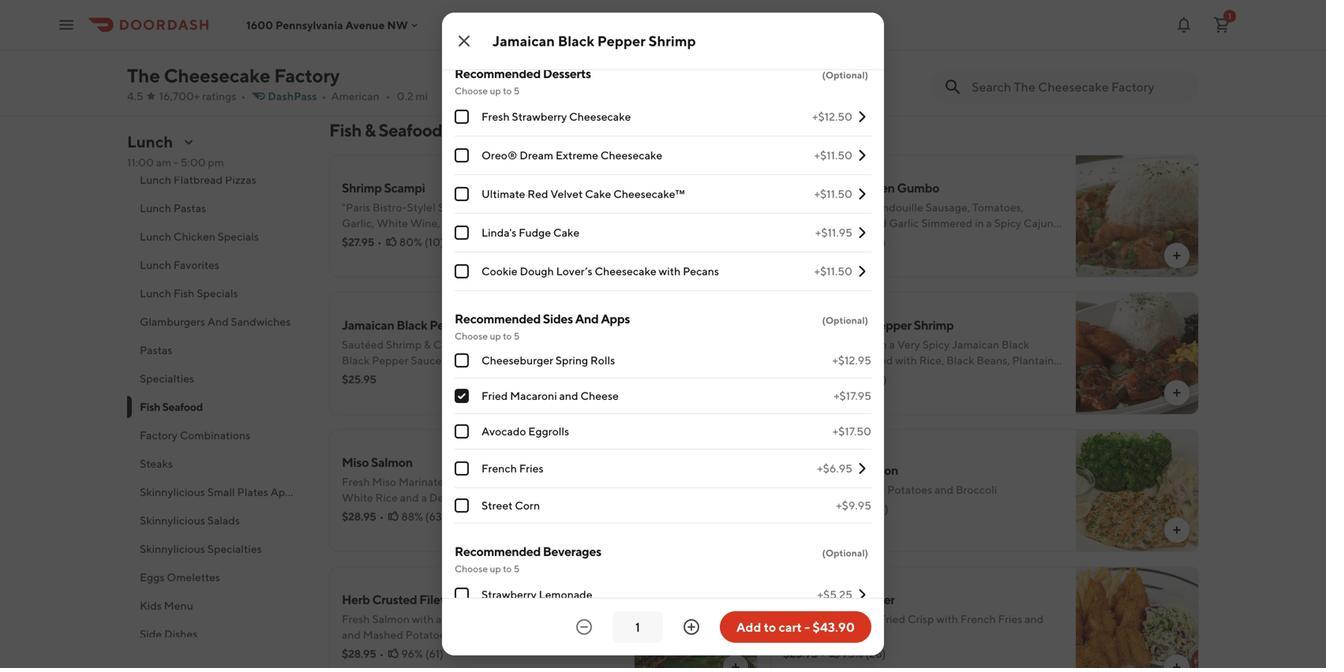 Task type: vqa. For each thing, say whether or not it's contained in the screenshot.
blend, in Pepperoni Three cheese blend, tomato sauce, dry cured pepperoni
no



Task type: locate. For each thing, give the bounding box(es) containing it.
jamaican black pepper chicken & shrimp sautéed shrimp & chicken with a very spicy jamaican black pepper sauce. served with rice, black beans, plantains and marinated pineapple
[[342, 318, 612, 383]]

1 very from the left
[[510, 338, 533, 351]]

+$12.95
[[833, 354, 872, 367]]

1 up from the top
[[490, 85, 501, 96]]

a inside herb crusted filet of salmon fresh salmon with a delicious lemon sauce, asparagus and mashed potatoes
[[436, 613, 442, 626]]

fried inside recommended sides and apps group
[[482, 390, 508, 403]]

+$11.50 down +$12.50
[[815, 149, 853, 162]]

0 horizontal spatial plantains
[[342, 370, 389, 383]]

kids menu button
[[127, 592, 310, 621]]

$25.95 • left 92%
[[783, 373, 826, 386]]

recommended inside the recommended sides and apps choose up to 5
[[455, 312, 541, 327]]

pepper inside dialog
[[598, 32, 646, 49]]

1 +$11.50 from the top
[[815, 149, 853, 162]]

with right crisp
[[937, 613, 959, 626]]

and left apps
[[575, 312, 599, 327]]

salmon up rice
[[371, 455, 413, 470]]

1 vertical spatial up
[[490, 331, 501, 342]]

choose inside recommended desserts choose up to 5
[[455, 85, 488, 96]]

to inside recommended beverages choose up to 5
[[503, 564, 512, 575]]

the cheesecake factory
[[127, 64, 340, 87]]

2 $28.95 • from the top
[[342, 648, 384, 661]]

• down marsala
[[378, 43, 382, 56]]

0 vertical spatial up
[[490, 85, 501, 96]]

$43.90
[[813, 620, 855, 635]]

pineapple inside jamaican black pepper chicken & shrimp sautéed shrimp & chicken with a very spicy jamaican black pepper sauce. served with rice, black beans, plantains and marinated pineapple
[[466, 370, 517, 383]]

specialties
[[140, 372, 194, 385], [207, 543, 262, 556]]

jamaican inside dialog
[[493, 32, 555, 49]]

and inside herb crusted filet of salmon fresh salmon with a delicious lemon sauce, asparagus and mashed potatoes
[[342, 629, 361, 642]]

0 vertical spatial $27.95 •
[[342, 43, 382, 56]]

with down simmered
[[945, 233, 967, 246]]

salads
[[207, 515, 240, 528]]

fried down platter
[[880, 613, 906, 626]]

rolls
[[591, 354, 615, 367]]

shrimp scampi image
[[635, 155, 758, 278]]

5 up fresh strawberry cheesecake
[[514, 85, 520, 96]]

rice,
[[508, 354, 533, 367], [920, 354, 945, 367]]

1 rice, from the left
[[508, 354, 533, 367]]

2 $25.95 • from the top
[[783, 373, 826, 386]]

0 vertical spatial (optional)
[[823, 70, 869, 81]]

and inside jamaican black pepper chicken & shrimp sautéed shrimp & chicken with a very spicy jamaican black pepper sauce. served with rice, black beans, plantains and marinated pineapple
[[391, 370, 410, 383]]

0 vertical spatial $28.95 •
[[342, 511, 384, 524]]

3 recommended from the top
[[455, 545, 541, 560]]

potatoes up (62)
[[888, 484, 933, 497]]

1 horizontal spatial white
[[377, 217, 408, 230]]

2 skinnylicious from the top
[[140, 515, 205, 528]]

jamaican black pepper shrimp
[[493, 32, 696, 49]]

specials for lunch chicken specials
[[218, 230, 259, 243]]

skinnylicious up eggs omelettes
[[140, 543, 205, 556]]

platter
[[857, 593, 895, 608]]

0 vertical spatial $27.95
[[342, 43, 374, 56]]

• for "paris bistro-style! sauteed with whole cloves of garlic, white wine, fresh basil and tomato. served with angel hair pasta"
[[378, 236, 382, 249]]

1 horizontal spatial rice,
[[920, 354, 945, 367]]

basil
[[473, 217, 497, 230]]

factory up steaks
[[140, 429, 178, 442]]

up up oreo® at the left of the page
[[490, 85, 501, 96]]

jamaican black pepper shrimp image
[[1077, 292, 1200, 415]]

salmon up (62)
[[857, 463, 899, 478]]

1 horizontal spatial miso
[[372, 476, 397, 489]]

3 +$11.50 from the top
[[815, 265, 853, 278]]

• down rice
[[379, 511, 384, 524]]

0 vertical spatial specialties
[[140, 372, 194, 385]]

1 vertical spatial plantains
[[342, 370, 389, 383]]

cookie
[[482, 265, 518, 278]]

cake down cloves
[[554, 226, 580, 239]]

seafood down 0.2
[[379, 120, 443, 141]]

1 horizontal spatial in
[[975, 217, 985, 230]]

(73)
[[867, 236, 886, 249]]

pepper for jamaican black pepper shrimp sautéed shrimp with a very spicy jamaican black pepper sauce. served with rice, black beans, plantains and marinated pineapple
[[871, 318, 912, 333]]

with down grilled
[[821, 484, 843, 497]]

skinnylicious down steaks
[[140, 486, 205, 499]]

sauce. inside jamaican black pepper chicken & shrimp sautéed shrimp & chicken with a very spicy jamaican black pepper sauce. served with rice, black beans, plantains and marinated pineapple
[[411, 354, 444, 367]]

with down filet at the left of page
[[412, 613, 434, 626]]

strawberry up lemon
[[482, 589, 537, 602]]

0 horizontal spatial in
[[581, 8, 590, 21]]

fish for fish & seafood
[[329, 120, 362, 141]]

1 vertical spatial $28.95
[[342, 648, 376, 661]]

ratings
[[202, 90, 236, 103]]

1 $28.95 • from the top
[[342, 511, 384, 524]]

0 vertical spatial -
[[174, 156, 178, 169]]

recommended inside recommended desserts choose up to 5
[[455, 66, 541, 81]]

2 vertical spatial 5
[[514, 564, 520, 575]]

broth
[[811, 233, 840, 246]]

$28.95 for herb
[[342, 648, 376, 661]]

fish down american
[[329, 120, 362, 141]]

0 vertical spatial of
[[579, 201, 590, 214]]

pineapple inside jamaican black pepper shrimp sautéed shrimp with a very spicy jamaican black pepper sauce. served with rice, black beans, plantains and marinated pineapple
[[859, 370, 910, 383]]

$27.95 down rich
[[342, 43, 374, 56]]

plantains inside jamaican black pepper shrimp sautéed shrimp with a very spicy jamaican black pepper sauce. served with rice, black beans, plantains and marinated pineapple
[[1013, 354, 1059, 367]]

american
[[331, 90, 380, 103]]

2 vertical spatial skinnylicious
[[140, 543, 205, 556]]

3 $25.95 • from the top
[[783, 648, 826, 661]]

2 vertical spatial (optional)
[[823, 548, 869, 559]]

0 vertical spatial pastas
[[174, 202, 206, 215]]

in inside chicken breast sautéed with fresh mushrooms in a rich marsala wine sauce. served over bow-tie pasta
[[581, 8, 590, 21]]

(optional) inside recommended beverages group
[[823, 548, 869, 559]]

$28.95 • left 96%
[[342, 648, 384, 661]]

cloves
[[543, 201, 577, 214]]

2 (optional) from the top
[[823, 315, 869, 326]]

and inside fresh grilled salmon served with mashed potatoes and broccoli
[[935, 484, 954, 497]]

1 horizontal spatial fried
[[783, 593, 813, 608]]

of down ultimate red velvet cake cheesecake™
[[579, 201, 590, 214]]

$28.95 • down rice
[[342, 511, 384, 524]]

3 choose from the top
[[455, 564, 488, 575]]

marinated inside jamaican black pepper shrimp sautéed shrimp with a very spicy jamaican black pepper sauce. served with rice, black beans, plantains and marinated pineapple
[[805, 370, 857, 383]]

• down slaw
[[821, 648, 826, 661]]

and inside jamaican black pepper shrimp sautéed shrimp with a very spicy jamaican black pepper sauce. served with rice, black beans, plantains and marinated pineapple
[[783, 370, 802, 383]]

side dishes
[[140, 628, 198, 641]]

with up sauce
[[530, 476, 552, 489]]

and down lunch fish specials button
[[208, 316, 229, 329]]

$25.95 • down cole
[[783, 648, 826, 661]]

strawberry inside recommended desserts group
[[512, 110, 567, 123]]

with inside chicken breast sautéed with fresh mushrooms in a rich marsala wine sauce. served over bow-tie pasta
[[465, 8, 487, 21]]

1 horizontal spatial fries
[[999, 613, 1023, 626]]

2 up from the top
[[490, 331, 501, 342]]

miso
[[342, 455, 369, 470], [372, 476, 397, 489], [478, 492, 502, 505]]

1 horizontal spatial and
[[575, 312, 599, 327]]

fresh down the herb
[[342, 613, 370, 626]]

2 rice, from the left
[[920, 354, 945, 367]]

1 recommended from the top
[[455, 66, 541, 81]]

0 vertical spatial seafood
[[379, 120, 443, 141]]

fresh strawberry cheesecake
[[482, 110, 631, 123]]

beans, inside jamaican black pepper shrimp sautéed shrimp with a very spicy jamaican black pepper sauce. served with rice, black beans, plantains and marinated pineapple
[[977, 354, 1011, 367]]

1 skinnylicious from the top
[[140, 486, 205, 499]]

plantains inside jamaican black pepper chicken & shrimp sautéed shrimp & chicken with a very spicy jamaican black pepper sauce. served with rice, black beans, plantains and marinated pineapple
[[342, 370, 389, 383]]

(optional) up +$12.50
[[823, 70, 869, 81]]

2 vertical spatial recommended
[[455, 545, 541, 560]]

(38)
[[867, 373, 887, 386]]

5 inside recommended desserts choose up to 5
[[514, 85, 520, 96]]

hair
[[374, 233, 395, 246]]

0 horizontal spatial fish
[[140, 401, 160, 414]]

3 skinnylicious from the top
[[140, 543, 205, 556]]

+$11.50 down broth
[[815, 265, 853, 278]]

cajun
[[1024, 217, 1054, 230]]

2 vertical spatial choose
[[455, 564, 488, 575]]

mushrooms
[[519, 8, 578, 21]]

1 vertical spatial $28.95 •
[[342, 648, 384, 661]]

1 vertical spatial factory
[[140, 429, 178, 442]]

• for hand breaded and fried crisp with french fries and cole slaw
[[821, 648, 826, 661]]

white down cajun
[[1016, 233, 1048, 246]]

1 $27.95 from the top
[[342, 43, 374, 56]]

fish for fish seafood
[[140, 401, 160, 414]]

a inside 'miso salmon fresh miso marinated salmon served with snow peas, white rice and a delicious miso sauce'
[[421, 492, 427, 505]]

plates
[[237, 486, 268, 499]]

pineapple down the +$12.95
[[859, 370, 910, 383]]

garlic,
[[342, 217, 375, 230]]

choose up herb crusted filet of salmon fresh salmon with a delicious lemon sauce, asparagus and mashed potatoes
[[455, 564, 488, 575]]

add item to cart image
[[730, 57, 742, 70], [1171, 250, 1184, 262], [1171, 524, 1184, 537], [730, 662, 742, 669]]

rich
[[342, 24, 365, 37]]

to up strawberry lemonade
[[503, 564, 512, 575]]

skinnylicious specialties button
[[127, 535, 310, 564]]

2 horizontal spatial &
[[521, 318, 529, 333]]

2 vertical spatial +$11.50
[[815, 265, 853, 278]]

omelettes
[[167, 571, 220, 584]]

$25.95 • down peppers,
[[783, 236, 826, 249]]

1 $25.95 • from the top
[[783, 236, 826, 249]]

a inside jamaican black pepper shrimp sautéed shrimp with a very spicy jamaican black pepper sauce. served with rice, black beans, plantains and marinated pineapple
[[890, 338, 896, 351]]

(optional) up "+$5.25"
[[823, 548, 869, 559]]

to up fresh strawberry cheesecake
[[503, 85, 512, 96]]

add item to cart image
[[730, 250, 742, 262], [1171, 387, 1184, 400], [1171, 662, 1184, 669]]

0 vertical spatial factory
[[274, 64, 340, 87]]

factory up dashpass •
[[274, 64, 340, 87]]

and
[[826, 180, 847, 195], [499, 217, 518, 230], [868, 217, 887, 230], [391, 370, 410, 383], [783, 370, 802, 383], [560, 390, 579, 403], [935, 484, 954, 497], [400, 492, 419, 505], [858, 613, 877, 626], [1025, 613, 1044, 626], [342, 629, 361, 642]]

+$5.25
[[818, 589, 853, 602]]

herb crusted filet of salmon fresh salmon with a delicious lemon sauce, asparagus and mashed potatoes
[[342, 593, 618, 642]]

potatoes
[[888, 484, 933, 497], [406, 629, 451, 642]]

0 vertical spatial delicious
[[429, 492, 476, 505]]

avocado
[[482, 425, 526, 438]]

menu
[[164, 600, 193, 613]]

beans, inside jamaican black pepper chicken & shrimp sautéed shrimp & chicken with a very spicy jamaican black pepper sauce. served with rice, black beans, plantains and marinated pineapple
[[566, 354, 599, 367]]

+$11.50
[[815, 149, 853, 162], [815, 188, 853, 201], [815, 265, 853, 278]]

$27.95 down garlic,
[[342, 236, 374, 249]]

to
[[503, 85, 512, 96], [503, 331, 512, 342], [503, 564, 512, 575], [764, 620, 777, 635]]

steaks
[[140, 458, 173, 471]]

herb
[[342, 593, 370, 608]]

0 horizontal spatial specialties
[[140, 372, 194, 385]]

specialties down "salads"
[[207, 543, 262, 556]]

fresh inside shrimp scampi "paris bistro-style! sauteed with whole cloves of garlic, white wine, fresh basil and tomato. served with angel hair pasta"
[[443, 217, 471, 230]]

0 vertical spatial fried
[[482, 390, 508, 403]]

$28.95 left 96%
[[342, 648, 376, 661]]

0 horizontal spatial and
[[208, 316, 229, 329]]

lunch favorites button
[[127, 251, 310, 280]]

1 vertical spatial -
[[805, 620, 810, 635]]

0 horizontal spatial beans,
[[566, 354, 599, 367]]

(62)
[[868, 503, 889, 516]]

0 vertical spatial potatoes
[[888, 484, 933, 497]]

92%
[[843, 373, 865, 386]]

0 vertical spatial +$11.50
[[815, 149, 853, 162]]

2 $28.95 from the top
[[342, 648, 376, 661]]

pastas down lunch flatbread pizzas
[[174, 202, 206, 215]]

1 horizontal spatial of
[[579, 201, 590, 214]]

1 horizontal spatial mashed
[[845, 484, 886, 497]]

jamaican for jamaican black pepper chicken & shrimp sautéed shrimp & chicken with a very spicy jamaican black pepper sauce. served with rice, black beans, plantains and marinated pineapple
[[342, 318, 395, 333]]

recommended for recommended sides and apps
[[455, 312, 541, 327]]

rice, inside jamaican black pepper shrimp sautéed shrimp with a very spicy jamaican black pepper sauce. served with rice, black beans, plantains and marinated pineapple
[[920, 354, 945, 367]]

desserts
[[543, 66, 591, 81]]

0 horizontal spatial fried
[[482, 390, 508, 403]]

recommended up cheeseburger
[[455, 312, 541, 327]]

$28.95 • for herb
[[342, 648, 384, 661]]

2 horizontal spatial sautéed
[[783, 338, 825, 351]]

1 choose from the top
[[455, 85, 488, 96]]

1 vertical spatial add item to cart image
[[1171, 387, 1184, 400]]

2 $27.95 • from the top
[[342, 236, 382, 249]]

cheesecake up the ratings
[[164, 64, 270, 87]]

street
[[482, 500, 513, 513]]

delicious up (63)
[[429, 492, 476, 505]]

1 horizontal spatial french
[[961, 613, 996, 626]]

2 horizontal spatial miso
[[478, 492, 502, 505]]

recommended for recommended beverages
[[455, 545, 541, 560]]

fresh grilled salmon image
[[1077, 430, 1200, 553]]

close jamaican black pepper shrimp image
[[455, 32, 474, 51]]

fresh left '+$6.95'
[[783, 463, 815, 478]]

white
[[377, 217, 408, 230], [1016, 233, 1048, 246], [342, 492, 373, 505]]

lunch inside lunch flatbread pizzas button
[[140, 173, 171, 186]]

1 horizontal spatial cake
[[585, 188, 612, 201]]

fresh inside 'miso salmon fresh miso marinated salmon served with snow peas, white rice and a delicious miso sauce'
[[342, 476, 370, 489]]

0 horizontal spatial &
[[365, 120, 376, 141]]

3 up from the top
[[490, 564, 501, 575]]

white left rice
[[342, 492, 373, 505]]

specialties up fish seafood
[[140, 372, 194, 385]]

0 vertical spatial recommended
[[455, 66, 541, 81]]

5:00
[[181, 156, 206, 169]]

0 vertical spatial miso
[[342, 455, 369, 470]]

pennsylvania
[[276, 18, 343, 31]]

add item to cart image for fried shrimp platter
[[1171, 662, 1184, 669]]

0 horizontal spatial miso
[[342, 455, 369, 470]]

5 up strawberry lemonade
[[514, 564, 520, 575]]

0 vertical spatial $28.95
[[342, 511, 376, 524]]

0 horizontal spatial spicy
[[535, 338, 562, 351]]

spicy inside jamaican black pepper shrimp sautéed shrimp with a very spicy jamaican black pepper sauce. served with rice, black beans, plantains and marinated pineapple
[[923, 338, 950, 351]]

mashed up the 95% (62)
[[845, 484, 886, 497]]

3 (optional) from the top
[[823, 548, 869, 559]]

with down the recommended sides and apps choose up to 5
[[484, 354, 506, 367]]

$27.95 • down garlic,
[[342, 236, 382, 249]]

1 $28.95 from the top
[[342, 511, 376, 524]]

strawberry up dream
[[512, 110, 567, 123]]

sausage,
[[926, 201, 971, 214]]

choose for recommended beverages
[[455, 564, 488, 575]]

served inside chicken breast sautéed with fresh mushrooms in a rich marsala wine sauce. served over bow-tie pasta
[[473, 24, 509, 37]]

1 horizontal spatial pastas
[[174, 202, 206, 215]]

None checkbox
[[455, 110, 469, 124], [455, 226, 469, 240], [455, 265, 469, 279], [455, 389, 469, 404], [455, 588, 469, 603], [455, 110, 469, 124], [455, 226, 469, 240], [455, 265, 469, 279], [455, 389, 469, 404], [455, 588, 469, 603]]

add item to cart image for shrimp scampi
[[730, 250, 742, 262]]

0 horizontal spatial fries
[[519, 462, 544, 475]]

fried for macaroni
[[482, 390, 508, 403]]

grilled
[[817, 463, 855, 478]]

pepper for jamaican black pepper shrimp
[[598, 32, 646, 49]]

of right filet at the left of page
[[447, 593, 459, 608]]

$25.95 • for shrimp
[[783, 236, 826, 249]]

beans,
[[566, 354, 599, 367], [977, 354, 1011, 367]]

recommended desserts group
[[455, 65, 872, 291]]

lunch pastas button
[[127, 194, 310, 223]]

• down the cheesecake factory
[[241, 90, 246, 103]]

2 very from the left
[[898, 338, 921, 351]]

0 vertical spatial 5
[[514, 85, 520, 96]]

potatoes up 96% (61)
[[406, 629, 451, 642]]

$28.95 •
[[342, 511, 384, 524], [342, 648, 384, 661]]

0 horizontal spatial very
[[510, 338, 533, 351]]

add item to cart image for shrimp and chicken gumbo
[[1171, 250, 1184, 262]]

lunch for lunch chicken specials
[[140, 230, 171, 243]]

1 vertical spatial $27.95
[[342, 236, 374, 249]]

fried up hand
[[783, 593, 813, 608]]

1 pineapple from the left
[[466, 370, 517, 383]]

"paris
[[342, 201, 371, 214]]

1 horizontal spatial pineapple
[[859, 370, 910, 383]]

rice, inside jamaican black pepper chicken & shrimp sautéed shrimp & chicken with a very spicy jamaican black pepper sauce. served with rice, black beans, plantains and marinated pineapple
[[508, 354, 533, 367]]

+$11.50 up chicken,
[[815, 188, 853, 201]]

$28.95 down rice
[[342, 511, 376, 524]]

1 horizontal spatial -
[[805, 620, 810, 635]]

0 horizontal spatial factory
[[140, 429, 178, 442]]

pepper
[[598, 32, 646, 49], [430, 318, 471, 333], [871, 318, 912, 333], [372, 354, 409, 367], [783, 354, 820, 367]]

mashed up 96%
[[363, 629, 404, 642]]

up for recommended beverages
[[490, 564, 501, 575]]

$25.95 • for jamaican
[[783, 373, 826, 386]]

• left 92%
[[821, 373, 826, 386]]

1 5 from the top
[[514, 85, 520, 96]]

french right crisp
[[961, 613, 996, 626]]

0.2
[[397, 90, 414, 103]]

choose inside recommended beverages choose up to 5
[[455, 564, 488, 575]]

1 horizontal spatial fish
[[174, 287, 195, 300]]

fresh right "appetizers"
[[342, 476, 370, 489]]

2 choose from the top
[[455, 331, 488, 342]]

pecans
[[683, 265, 719, 278]]

(optional) inside recommended sides and apps group
[[823, 315, 869, 326]]

2 vertical spatial up
[[490, 564, 501, 575]]

up up strawberry lemonade
[[490, 564, 501, 575]]

2 +$11.50 from the top
[[815, 188, 853, 201]]

recommended down street
[[455, 545, 541, 560]]

1 $27.95 • from the top
[[342, 43, 382, 56]]

1 horizontal spatial sautéed
[[421, 8, 463, 21]]

2 beans, from the left
[[977, 354, 1011, 367]]

0 horizontal spatial pastas
[[140, 344, 172, 357]]

1 horizontal spatial spicy
[[923, 338, 950, 351]]

2 recommended from the top
[[455, 312, 541, 327]]

fried shrimp platter image
[[1077, 567, 1200, 669]]

0 horizontal spatial mashed
[[363, 629, 404, 642]]

1 horizontal spatial potatoes
[[888, 484, 933, 497]]

• left 96%
[[379, 648, 384, 661]]

1 vertical spatial white
[[1016, 233, 1048, 246]]

delicious
[[429, 492, 476, 505], [444, 613, 491, 626]]

$25.95 for jamaican
[[783, 373, 818, 386]]

$27.95 • for chicken breast sautéed with fresh mushrooms in a rich marsala wine sauce. served over bow-tie pasta
[[342, 43, 382, 56]]

0 horizontal spatial pineapple
[[466, 370, 517, 383]]

1 vertical spatial in
[[975, 217, 985, 230]]

lunch inside lunch fish specials button
[[140, 287, 171, 300]]

seafood up factory combinations
[[162, 401, 203, 414]]

1 vertical spatial mashed
[[363, 629, 404, 642]]

2 horizontal spatial fried
[[880, 613, 906, 626]]

2 vertical spatial add item to cart image
[[1171, 662, 1184, 669]]

spicy inside shrimp and chicken gumbo "shrimp, chicken, andouille sausage, tomatoes, peppers, onions and garlic simmered in a spicy cajun style broth with cream. topped with steamed white rice"
[[995, 217, 1022, 230]]

1 horizontal spatial specialties
[[207, 543, 262, 556]]

pepper for jamaican black pepper chicken & shrimp sautéed shrimp & chicken with a very spicy jamaican black pepper sauce. served with rice, black beans, plantains and marinated pineapple
[[430, 318, 471, 333]]

• for fresh salmon with a delicious lemon sauce, asparagus and mashed potatoes
[[379, 648, 384, 661]]

with inside fried shrimp platter hand breaded and fried crisp with french fries and cole slaw
[[937, 613, 959, 626]]

salmon
[[371, 455, 413, 470], [857, 463, 899, 478], [453, 476, 490, 489], [461, 593, 503, 608], [372, 613, 410, 626]]

0 vertical spatial mashed
[[845, 484, 886, 497]]

2 vertical spatial $25.95 •
[[783, 648, 826, 661]]

lunch pastas
[[140, 202, 206, 215]]

fried up avocado
[[482, 390, 508, 403]]

None checkbox
[[455, 148, 469, 163], [455, 187, 469, 201], [455, 354, 469, 368], [455, 425, 469, 439], [455, 462, 469, 476], [455, 499, 469, 513], [455, 148, 469, 163], [455, 187, 469, 201], [455, 354, 469, 368], [455, 425, 469, 439], [455, 462, 469, 476], [455, 499, 469, 513]]

choose right mi
[[455, 85, 488, 96]]

factory combinations button
[[127, 422, 310, 450]]

lunch inside lunch favorites button
[[140, 259, 171, 272]]

1600
[[246, 18, 273, 31]]

recommended for recommended desserts
[[455, 66, 541, 81]]

$27.95 • for "paris bistro-style! sauteed with whole cloves of garlic, white wine, fresh basil and tomato. served with angel hair pasta"
[[342, 236, 382, 249]]

with up close jamaican black pepper shrimp icon at left
[[465, 8, 487, 21]]

1 vertical spatial pastas
[[140, 344, 172, 357]]

(optional) for recommended desserts
[[823, 70, 869, 81]]

fresh inside chicken breast sautéed with fresh mushrooms in a rich marsala wine sauce. served over bow-tie pasta
[[489, 8, 517, 21]]

lunch for lunch flatbread pizzas
[[140, 173, 171, 186]]

3 5 from the top
[[514, 564, 520, 575]]

(optional) for recommended sides and apps
[[823, 315, 869, 326]]

skinnylicious up skinnylicious specialties
[[140, 515, 205, 528]]

(optional) up the +$12.95
[[823, 315, 869, 326]]

+$11.50 for with
[[815, 265, 853, 278]]

white down bistro-
[[377, 217, 408, 230]]

factory
[[274, 64, 340, 87], [140, 429, 178, 442]]

fresh up oreo® at the left of the page
[[482, 110, 510, 123]]

5 inside recommended beverages choose up to 5
[[514, 564, 520, 575]]

fish down lunch favorites
[[174, 287, 195, 300]]

$25.95 • for fried
[[783, 648, 826, 661]]

1 vertical spatial skinnylicious
[[140, 515, 205, 528]]

dishes
[[164, 628, 198, 641]]

choose up cheeseburger
[[455, 331, 488, 342]]

1 horizontal spatial very
[[898, 338, 921, 351]]

1 vertical spatial potatoes
[[406, 629, 451, 642]]

to left cart
[[764, 620, 777, 635]]

2 horizontal spatial fish
[[329, 120, 362, 141]]

in
[[581, 8, 590, 21], [975, 217, 985, 230]]

lunch inside lunch pastas button
[[140, 202, 171, 215]]

up inside recommended desserts choose up to 5
[[490, 85, 501, 96]]

hand
[[783, 613, 811, 626]]

sautéed inside chicken breast sautéed with fresh mushrooms in a rich marsala wine sauce. served over bow-tie pasta
[[421, 8, 463, 21]]

lunch
[[127, 133, 173, 151], [140, 173, 171, 186], [140, 202, 171, 215], [140, 230, 171, 243], [140, 259, 171, 272], [140, 287, 171, 300]]

pm
[[208, 156, 224, 169]]

up inside recommended beverages choose up to 5
[[490, 564, 501, 575]]

specials for lunch fish specials
[[197, 287, 238, 300]]

0 vertical spatial white
[[377, 217, 408, 230]]

shrimp inside shrimp scampi "paris bistro-style! sauteed with whole cloves of garlic, white wine, fresh basil and tomato. served with angel hair pasta"
[[342, 180, 382, 195]]

2 $27.95 from the top
[[342, 236, 374, 249]]

specials
[[218, 230, 259, 243], [197, 287, 238, 300]]

2 5 from the top
[[514, 331, 520, 342]]

lunch for lunch fish specials
[[140, 287, 171, 300]]

0 vertical spatial add item to cart image
[[730, 250, 742, 262]]

cheesecake up extreme
[[569, 110, 631, 123]]

pineapple down cheeseburger
[[466, 370, 517, 383]]

cookie dough lover's cheesecake with pecans
[[482, 265, 719, 278]]

delicious inside herb crusted filet of salmon fresh salmon with a delicious lemon sauce, asparagus and mashed potatoes
[[444, 613, 491, 626]]

• right angel
[[378, 236, 382, 249]]

1 vertical spatial fried
[[783, 593, 813, 608]]

dream
[[520, 149, 554, 162]]

potatoes inside fresh grilled salmon served with mashed potatoes and broccoli
[[888, 484, 933, 497]]

very inside jamaican black pepper shrimp sautéed shrimp with a very spicy jamaican black pepper sauce. served with rice, black beans, plantains and marinated pineapple
[[898, 338, 921, 351]]

eggs
[[140, 571, 165, 584]]

$27.95 • down rich
[[342, 43, 382, 56]]

delicious inside 'miso salmon fresh miso marinated salmon served with snow peas, white rice and a delicious miso sauce'
[[429, 492, 476, 505]]

fries inside fried shrimp platter hand breaded and fried crisp with french fries and cole slaw
[[999, 613, 1023, 626]]

1 (optional) from the top
[[823, 70, 869, 81]]

1 vertical spatial $27.95 •
[[342, 236, 382, 249]]

0 horizontal spatial french
[[482, 462, 517, 475]]

chicken marsala and mushrooms image
[[635, 0, 758, 85]]

crisp
[[908, 613, 935, 626]]

2 pineapple from the left
[[859, 370, 910, 383]]

1 beans, from the left
[[566, 354, 599, 367]]

add item to cart image for jamaican black pepper shrimp
[[1171, 387, 1184, 400]]

fresh up over
[[489, 8, 517, 21]]

1 vertical spatial choose
[[455, 331, 488, 342]]

in up 'steamed'
[[975, 217, 985, 230]]

88% (63)
[[401, 511, 446, 524]]

french up sauce
[[482, 462, 517, 475]]

0 horizontal spatial rice,
[[508, 354, 533, 367]]

0 vertical spatial specials
[[218, 230, 259, 243]]

2 vertical spatial fish
[[140, 401, 160, 414]]

0 vertical spatial fries
[[519, 462, 544, 475]]

open menu image
[[57, 15, 76, 34]]

salmon down crusted
[[372, 613, 410, 626]]

$25.95 •
[[783, 236, 826, 249], [783, 373, 826, 386], [783, 648, 826, 661]]

1 vertical spatial recommended
[[455, 312, 541, 327]]

crusted
[[372, 593, 417, 608]]

lunch for lunch favorites
[[140, 259, 171, 272]]

in up pasta
[[581, 8, 590, 21]]

$25.95 for fried
[[783, 648, 818, 661]]

with left the pecans
[[659, 265, 681, 278]]

french inside fried shrimp platter hand breaded and fried crisp with french fries and cole slaw
[[961, 613, 996, 626]]

2 vertical spatial &
[[424, 338, 431, 351]]

$28.95 for miso
[[342, 511, 376, 524]]

choose
[[455, 85, 488, 96], [455, 331, 488, 342], [455, 564, 488, 575]]

corn
[[515, 500, 540, 513]]

fresh down sauteed
[[443, 217, 471, 230]]

the
[[127, 64, 160, 87]]



Task type: describe. For each thing, give the bounding box(es) containing it.
(optional) for recommended beverages
[[823, 548, 869, 559]]

White radio
[[455, 21, 469, 35]]

shrimp and chicken gumbo image
[[1077, 155, 1200, 278]]

specialties button
[[127, 365, 310, 393]]

a inside chicken breast sautéed with fresh mushrooms in a rich marsala wine sauce. served over bow-tie pasta
[[592, 8, 598, 21]]

topped
[[905, 233, 943, 246]]

1 horizontal spatial seafood
[[379, 120, 443, 141]]

2 vertical spatial fried
[[880, 613, 906, 626]]

pasta"
[[397, 233, 429, 246]]

over
[[511, 24, 533, 37]]

Item Search search field
[[972, 78, 1187, 96]]

beverages
[[543, 545, 602, 560]]

choose inside the recommended sides and apps choose up to 5
[[455, 331, 488, 342]]

add item to cart image for fresh grilled salmon
[[1171, 524, 1184, 537]]

+$11.50 for cheesecake™
[[815, 188, 853, 201]]

sides
[[543, 312, 573, 327]]

side dishes button
[[127, 621, 310, 649]]

miso salmon fresh miso marinated salmon served with snow peas, white rice and a delicious miso sauce
[[342, 455, 611, 505]]

red
[[528, 188, 549, 201]]

add item to cart image for herb crusted filet of salmon
[[730, 662, 742, 669]]

served inside jamaican black pepper chicken & shrimp sautéed shrimp & chicken with a very spicy jamaican black pepper sauce. served with rice, black beans, plantains and marinated pineapple
[[447, 354, 482, 367]]

up inside the recommended sides and apps choose up to 5
[[490, 331, 501, 342]]

- inside button
[[805, 620, 810, 635]]

salmon up street
[[453, 476, 490, 489]]

• for sautéed shrimp with a very spicy jamaican black pepper sauce. served with rice, black beans, plantains and marinated pineapple
[[821, 373, 826, 386]]

skinnylicious for skinnylicious salads
[[140, 515, 205, 528]]

shrimp inside fried shrimp platter hand breaded and fried crisp with french fries and cole slaw
[[815, 593, 855, 608]]

lunch flatbread pizzas
[[140, 173, 256, 186]]

+$12.50
[[813, 110, 853, 123]]

wine
[[408, 24, 436, 37]]

cheese
[[581, 390, 619, 403]]

broccoli
[[956, 484, 998, 497]]

a inside jamaican black pepper chicken & shrimp sautéed shrimp & chicken with a very spicy jamaican black pepper sauce. served with rice, black beans, plantains and marinated pineapple
[[502, 338, 507, 351]]

with up cheeseburger
[[478, 338, 499, 351]]

scampi
[[384, 180, 425, 195]]

miso salmon image
[[635, 430, 758, 553]]

$28.95 • for miso
[[342, 511, 384, 524]]

lemon
[[493, 613, 528, 626]]

sauteed
[[438, 201, 480, 214]]

whole
[[507, 201, 541, 214]]

and inside shrimp scampi "paris bistro-style! sauteed with whole cloves of garlic, white wine, fresh basil and tomato. served with angel hair pasta"
[[499, 217, 518, 230]]

served inside fresh grilled salmon served with mashed potatoes and broccoli
[[783, 484, 819, 497]]

1 vertical spatial miso
[[372, 476, 397, 489]]

with inside recommended desserts group
[[659, 265, 681, 278]]

notification bell image
[[1175, 15, 1194, 34]]

0 vertical spatial &
[[365, 120, 376, 141]]

fries inside recommended sides and apps group
[[519, 462, 544, 475]]

served inside jamaican black pepper shrimp sautéed shrimp with a very spicy jamaican black pepper sauce. served with rice, black beans, plantains and marinated pineapple
[[858, 354, 893, 367]]

recommended sides and apps group
[[455, 310, 872, 524]]

add to cart - $43.90
[[737, 620, 855, 635]]

and inside the recommended sides and apps choose up to 5
[[575, 312, 599, 327]]

$27.95 for chicken breast sautéed with fresh mushrooms in a rich marsala wine sauce. served over bow-tie pasta
[[342, 43, 374, 56]]

eggs omelettes button
[[127, 564, 310, 592]]

0 vertical spatial cake
[[585, 188, 612, 201]]

appetizers
[[271, 486, 325, 499]]

• for "shrimp, chicken, andouille sausage, tomatoes, peppers, onions and garlic simmered in a spicy cajun style broth with cream. topped with steamed white rice"
[[821, 236, 826, 249]]

rice
[[376, 492, 398, 505]]

with inside 'miso salmon fresh miso marinated salmon served with snow peas, white rice and a delicious miso sauce'
[[530, 476, 552, 489]]

80%
[[400, 236, 423, 249]]

specialties inside specialties "button"
[[140, 372, 194, 385]]

fresh inside recommended desserts group
[[482, 110, 510, 123]]

salmon inside fresh grilled salmon served with mashed potatoes and broccoli
[[857, 463, 899, 478]]

lunch chicken specials
[[140, 230, 259, 243]]

lunch flatbread pizzas button
[[127, 166, 310, 194]]

side
[[140, 628, 162, 641]]

(26)
[[866, 648, 886, 661]]

"shrimp,
[[783, 201, 826, 214]]

• left 0.2
[[386, 90, 391, 103]]

filet
[[420, 593, 445, 608]]

with down ultimate red velvet cake cheesecake™
[[600, 217, 622, 230]]

lunch favorites
[[140, 259, 219, 272]]

0 horizontal spatial seafood
[[162, 401, 203, 414]]

95%
[[844, 503, 866, 516]]

choose for recommended desserts
[[455, 85, 488, 96]]

jamaican black pepper shrimp dialog
[[442, 0, 885, 669]]

kids
[[140, 600, 162, 613]]

• for fresh miso marinated salmon served with snow peas, white rice and a delicious miso sauce
[[379, 511, 384, 524]]

apps
[[601, 312, 630, 327]]

in inside shrimp and chicken gumbo "shrimp, chicken, andouille sausage, tomatoes, peppers, onions and garlic simmered in a spicy cajun style broth with cream. topped with steamed white rice"
[[975, 217, 985, 230]]

0 horizontal spatial cake
[[554, 226, 580, 239]]

cheesecake up apps
[[595, 265, 657, 278]]

style
[[783, 233, 809, 246]]

skinnylicious for skinnylicious specialties
[[140, 543, 205, 556]]

jamaican for jamaican black pepper shrimp sautéed shrimp with a very spicy jamaican black pepper sauce. served with rice, black beans, plantains and marinated pineapple
[[783, 318, 836, 333]]

sauce,
[[530, 613, 563, 626]]

specialties inside skinnylicious specialties button
[[207, 543, 262, 556]]

up for recommended desserts
[[490, 85, 501, 96]]

fish seafood
[[140, 401, 203, 414]]

lover's
[[556, 265, 593, 278]]

sauce. inside jamaican black pepper shrimp sautéed shrimp with a very spicy jamaican black pepper sauce. served with rice, black beans, plantains and marinated pineapple
[[822, 354, 856, 367]]

ultimate
[[482, 188, 526, 201]]

92% (38)
[[843, 373, 887, 386]]

skinnylicious for skinnylicious small plates appetizers
[[140, 486, 205, 499]]

chicken inside button
[[174, 230, 215, 243]]

eggrolls
[[529, 425, 570, 438]]

oreo®
[[482, 149, 518, 162]]

white inside shrimp and chicken gumbo "shrimp, chicken, andouille sausage, tomatoes, peppers, onions and garlic simmered in a spicy cajun style broth with cream. topped with steamed white rice"
[[1016, 233, 1048, 246]]

11:00 am - 5:00 pm
[[127, 156, 224, 169]]

with up the +$12.95
[[866, 338, 888, 351]]

to inside the recommended sides and apps choose up to 5
[[503, 331, 512, 342]]

• left american
[[322, 90, 327, 103]]

factory inside 'button'
[[140, 429, 178, 442]]

jamaican black pepper chicken & shrimp image
[[635, 292, 758, 415]]

with right the +$12.95
[[896, 354, 918, 367]]

fresh inside fresh grilled salmon served with mashed potatoes and broccoli
[[783, 463, 815, 478]]

Current quantity is 1 number field
[[622, 619, 654, 637]]

lunch for lunch pastas
[[140, 202, 171, 215]]

mashed inside fresh grilled salmon served with mashed potatoes and broccoli
[[845, 484, 886, 497]]

chicken,
[[828, 201, 873, 214]]

pastas button
[[127, 336, 310, 365]]

breast
[[386, 8, 419, 21]]

strawberry inside recommended beverages group
[[482, 589, 537, 602]]

chicken inside shrimp and chicken gumbo "shrimp, chicken, andouille sausage, tomatoes, peppers, onions and garlic simmered in a spicy cajun style broth with cream. topped with steamed white rice"
[[849, 180, 895, 195]]

of inside herb crusted filet of salmon fresh salmon with a delicious lemon sauce, asparagus and mashed potatoes
[[447, 593, 459, 608]]

a inside shrimp and chicken gumbo "shrimp, chicken, andouille sausage, tomatoes, peppers, onions and garlic simmered in a spicy cajun style broth with cream. topped with steamed white rice"
[[987, 217, 993, 230]]

• for chicken breast sautéed with fresh mushrooms in a rich marsala wine sauce. served over bow-tie pasta
[[378, 43, 382, 56]]

skinnylicious small plates appetizers
[[140, 486, 325, 499]]

recommended sides and apps choose up to 5
[[455, 312, 630, 342]]

1 items, open order cart image
[[1213, 15, 1232, 34]]

andouille
[[875, 201, 924, 214]]

95% (62)
[[844, 503, 889, 516]]

fried for shrimp
[[783, 593, 813, 608]]

asparagus
[[566, 613, 618, 626]]

5 inside the recommended sides and apps choose up to 5
[[514, 331, 520, 342]]

marinated inside jamaican black pepper chicken & shrimp sautéed shrimp & chicken with a very spicy jamaican black pepper sauce. served with rice, black beans, plantains and marinated pineapple
[[412, 370, 464, 383]]

served inside 'miso salmon fresh miso marinated salmon served with snow peas, white rice and a delicious miso sauce'
[[493, 476, 528, 489]]

mi
[[416, 90, 428, 103]]

potatoes inside herb crusted filet of salmon fresh salmon with a delicious lemon sauce, asparagus and mashed potatoes
[[406, 629, 451, 642]]

5 for beverages
[[514, 564, 520, 575]]

$25.95 for shrimp
[[783, 236, 818, 249]]

skinnylicious specialties
[[140, 543, 262, 556]]

with inside herb crusted filet of salmon fresh salmon with a delicious lemon sauce, asparagus and mashed potatoes
[[412, 613, 434, 626]]

with down ultimate
[[483, 201, 504, 214]]

fish inside button
[[174, 287, 195, 300]]

87% (56)
[[400, 43, 444, 56]]

cole
[[783, 629, 807, 642]]

$27.95 for "paris bistro-style! sauteed with whole cloves of garlic, white wine, fresh basil and tomato. served with angel hair pasta"
[[342, 236, 374, 249]]

salmon up lemon
[[461, 593, 503, 608]]

linda's
[[482, 226, 517, 239]]

shrimp inside shrimp and chicken gumbo "shrimp, chicken, andouille sausage, tomatoes, peppers, onions and garlic simmered in a spicy cajun style broth with cream. topped with steamed white rice"
[[783, 180, 823, 195]]

80% (10)
[[400, 236, 444, 249]]

white inside shrimp scampi "paris bistro-style! sauteed with whole cloves of garlic, white wine, fresh basil and tomato. served with angel hair pasta"
[[377, 217, 408, 230]]

(63)
[[425, 511, 446, 524]]

16,700+ ratings •
[[159, 90, 246, 103]]

and inside group
[[560, 390, 579, 403]]

5 for desserts
[[514, 85, 520, 96]]

sauce. inside chicken breast sautéed with fresh mushrooms in a rich marsala wine sauce. served over bow-tie pasta
[[438, 24, 471, 37]]

gumbo
[[898, 180, 940, 195]]

avocado eggrolls
[[482, 425, 570, 438]]

1 horizontal spatial &
[[424, 338, 431, 351]]

(10)
[[425, 236, 444, 249]]

snow
[[554, 476, 582, 489]]

glamburgers
[[140, 316, 205, 329]]

kids menu
[[140, 600, 193, 613]]

cheesecake up cheesecake™
[[601, 149, 663, 162]]

fresh inside herb crusted filet of salmon fresh salmon with a delicious lemon sauce, asparagus and mashed potatoes
[[342, 613, 370, 626]]

with down onions
[[842, 233, 864, 246]]

dashpass
[[268, 90, 317, 103]]

increase quantity by 1 image
[[682, 618, 701, 637]]

decrease quantity by 1 image
[[575, 618, 594, 637]]

chicken inside chicken breast sautéed with fresh mushrooms in a rich marsala wine sauce. served over bow-tie pasta
[[342, 8, 384, 21]]

sandwiches
[[231, 316, 291, 329]]

+$6.95
[[818, 462, 853, 475]]

73% (26)
[[843, 648, 886, 661]]

oreo® dream extreme cheesecake
[[482, 149, 663, 162]]

1600 pennsylvania avenue nw button
[[246, 18, 421, 31]]

marsala
[[367, 24, 406, 37]]

of inside shrimp scampi "paris bistro-style! sauteed with whole cloves of garlic, white wine, fresh basil and tomato. served with angel hair pasta"
[[579, 201, 590, 214]]

jamaican for jamaican black pepper shrimp
[[493, 32, 555, 49]]

marinated inside 'miso salmon fresh miso marinated salmon served with snow peas, white rice and a delicious miso sauce'
[[399, 476, 451, 489]]

lunch for lunch
[[127, 133, 173, 151]]

and inside 'miso salmon fresh miso marinated salmon served with snow peas, white rice and a delicious miso sauce'
[[400, 492, 419, 505]]

sautéed inside jamaican black pepper shrimp sautéed shrimp with a very spicy jamaican black pepper sauce. served with rice, black beans, plantains and marinated pineapple
[[783, 338, 825, 351]]

recommended beverages group
[[455, 543, 872, 669]]

shrimp inside dialog
[[649, 32, 696, 49]]

cheeseburger spring rolls
[[482, 354, 615, 367]]

lemonade
[[539, 589, 593, 602]]

served inside shrimp scampi "paris bistro-style! sauteed with whole cloves of garlic, white wine, fresh basil and tomato. served with angel hair pasta"
[[563, 217, 598, 230]]

breaded
[[813, 613, 856, 626]]

add to cart - $43.90 button
[[720, 612, 872, 644]]

sautéed inside jamaican black pepper chicken & shrimp sautéed shrimp & chicken with a very spicy jamaican black pepper sauce. served with rice, black beans, plantains and marinated pineapple
[[342, 338, 384, 351]]

to inside recommended desserts choose up to 5
[[503, 85, 512, 96]]

herb crusted filet of salmon image
[[635, 567, 758, 669]]

flatbread
[[174, 173, 223, 186]]

1 horizontal spatial factory
[[274, 64, 340, 87]]

+$11.95
[[816, 226, 853, 239]]

4.5
[[127, 90, 143, 103]]

with inside fresh grilled salmon served with mashed potatoes and broccoli
[[821, 484, 843, 497]]

french inside recommended sides and apps group
[[482, 462, 517, 475]]

peas,
[[584, 476, 611, 489]]

tomato.
[[520, 217, 561, 230]]

small
[[207, 486, 235, 499]]

very inside jamaican black pepper chicken & shrimp sautéed shrimp & chicken with a very spicy jamaican black pepper sauce. served with rice, black beans, plantains and marinated pineapple
[[510, 338, 533, 351]]

lunch fish specials
[[140, 287, 238, 300]]

+$17.95
[[834, 390, 872, 403]]

linda's fudge cake
[[482, 226, 580, 239]]

mashed inside herb crusted filet of salmon fresh salmon with a delicious lemon sauce, asparagus and mashed potatoes
[[363, 629, 404, 642]]

spicy inside jamaican black pepper chicken & shrimp sautéed shrimp & chicken with a very spicy jamaican black pepper sauce. served with rice, black beans, plantains and marinated pineapple
[[535, 338, 562, 351]]

white inside 'miso salmon fresh miso marinated salmon served with snow peas, white rice and a delicious miso sauce'
[[342, 492, 373, 505]]

black inside dialog
[[558, 32, 595, 49]]

87%
[[400, 43, 420, 56]]

french fries
[[482, 462, 544, 475]]

and inside button
[[208, 316, 229, 329]]

lunch fish specials button
[[127, 280, 310, 308]]

to inside button
[[764, 620, 777, 635]]



